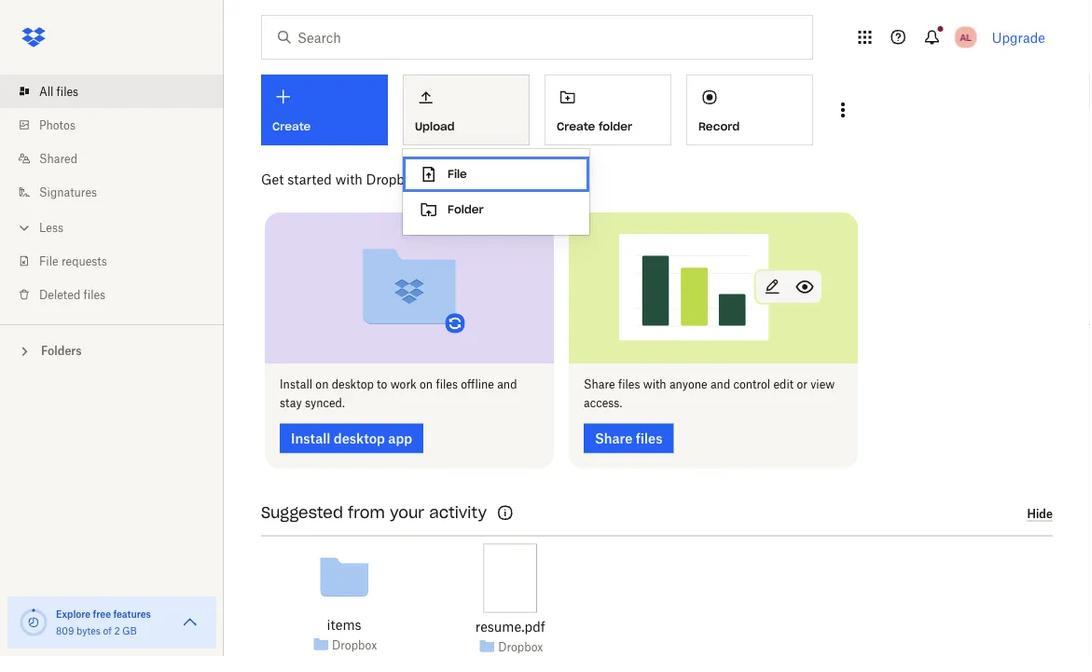 Task type: locate. For each thing, give the bounding box(es) containing it.
upload button
[[403, 75, 530, 145]]

file inside menu item
[[448, 167, 467, 181]]

on up synced.
[[316, 378, 329, 392]]

2 on from the left
[[420, 378, 433, 392]]

and right offline
[[497, 378, 517, 392]]

all files list item
[[0, 75, 224, 108]]

dropbox down upload
[[366, 171, 419, 187]]

files inside list item
[[56, 84, 78, 98]]

all files
[[39, 84, 78, 98]]

dropbox link down items
[[332, 636, 377, 655]]

deleted files
[[39, 288, 105, 302]]

file up folder
[[448, 167, 467, 181]]

file for file requests
[[39, 254, 58, 268]]

list
[[0, 63, 224, 325]]

0 horizontal spatial file
[[39, 254, 58, 268]]

809
[[56, 625, 74, 637]]

gb
[[122, 625, 137, 637]]

work
[[390, 378, 417, 392]]

dropbox
[[366, 171, 419, 187], [332, 638, 377, 652], [498, 640, 543, 654]]

with left anyone
[[643, 378, 666, 392]]

files right share
[[618, 378, 640, 392]]

started
[[287, 171, 332, 187]]

files
[[56, 84, 78, 98], [84, 288, 105, 302], [436, 378, 458, 392], [618, 378, 640, 392]]

0 horizontal spatial dropbox link
[[332, 636, 377, 655]]

items
[[327, 617, 361, 633]]

features
[[113, 608, 151, 620]]

get
[[261, 171, 284, 187]]

file
[[448, 167, 467, 181], [39, 254, 58, 268]]

with inside share files with anyone and control edit or view access.
[[643, 378, 666, 392]]

items link
[[327, 615, 361, 636]]

resume.pdf
[[475, 619, 545, 635]]

or
[[797, 378, 807, 392]]

folders
[[41, 344, 82, 358]]

control
[[733, 378, 770, 392]]

offline
[[461, 378, 494, 392]]

file for file
[[448, 167, 467, 181]]

dropbox link
[[332, 636, 377, 655], [498, 638, 543, 656]]

create
[[557, 119, 595, 134]]

dropbox link down resume.pdf link
[[498, 638, 543, 656]]

explore
[[56, 608, 91, 620]]

1 horizontal spatial file
[[448, 167, 467, 181]]

and inside share files with anyone and control edit or view access.
[[711, 378, 730, 392]]

1 vertical spatial file
[[39, 254, 58, 268]]

stay
[[280, 396, 302, 410]]

files right all
[[56, 84, 78, 98]]

files inside share files with anyone and control edit or view access.
[[618, 378, 640, 392]]

files inside install on desktop to work on files offline and stay synced.
[[436, 378, 458, 392]]

resume.pdf link
[[475, 617, 545, 637]]

with right the started
[[335, 171, 363, 187]]

files for share files with anyone and control edit or view access.
[[618, 378, 640, 392]]

1 and from the left
[[497, 378, 517, 392]]

folder menu item
[[403, 192, 589, 228]]

signatures
[[39, 185, 97, 199]]

files right deleted
[[84, 288, 105, 302]]

1 horizontal spatial with
[[643, 378, 666, 392]]

1 horizontal spatial and
[[711, 378, 730, 392]]

deleted files link
[[15, 278, 224, 311]]

record
[[698, 119, 740, 134]]

record button
[[686, 75, 813, 145]]

photos
[[39, 118, 76, 132]]

create folder button
[[545, 75, 671, 145]]

and left control
[[711, 378, 730, 392]]

1 horizontal spatial on
[[420, 378, 433, 392]]

bytes
[[77, 625, 101, 637]]

files for all files
[[56, 84, 78, 98]]

on
[[316, 378, 329, 392], [420, 378, 433, 392]]

0 horizontal spatial with
[[335, 171, 363, 187]]

file down less
[[39, 254, 58, 268]]

1 horizontal spatial dropbox link
[[498, 638, 543, 656]]

files left offline
[[436, 378, 458, 392]]

with
[[335, 171, 363, 187], [643, 378, 666, 392]]

1 vertical spatial with
[[643, 378, 666, 392]]

with for files
[[643, 378, 666, 392]]

and
[[497, 378, 517, 392], [711, 378, 730, 392]]

explore free features 809 bytes of 2 gb
[[56, 608, 151, 637]]

0 horizontal spatial and
[[497, 378, 517, 392]]

dropbox down items
[[332, 638, 377, 652]]

0 vertical spatial file
[[448, 167, 467, 181]]

2 and from the left
[[711, 378, 730, 392]]

edit
[[773, 378, 794, 392]]

on right work
[[420, 378, 433, 392]]

0 vertical spatial with
[[335, 171, 363, 187]]

dropbox down resume.pdf link
[[498, 640, 543, 654]]

0 horizontal spatial on
[[316, 378, 329, 392]]



Task type: vqa. For each thing, say whether or not it's contained in the screenshot.
features
yes



Task type: describe. For each thing, give the bounding box(es) containing it.
desktop
[[332, 378, 374, 392]]

share files with anyone and control edit or view access.
[[584, 378, 835, 410]]

all
[[39, 84, 53, 98]]

anyone
[[669, 378, 707, 392]]

quota usage element
[[19, 608, 48, 638]]

photos link
[[15, 108, 224, 142]]

shared link
[[15, 142, 224, 175]]

and inside install on desktop to work on files offline and stay synced.
[[497, 378, 517, 392]]

shared
[[39, 152, 77, 166]]

upgrade link
[[992, 29, 1045, 45]]

of
[[103, 625, 112, 637]]

with for started
[[335, 171, 363, 187]]

view
[[811, 378, 835, 392]]

2
[[114, 625, 120, 637]]

file requests link
[[15, 244, 224, 278]]

less
[[39, 221, 63, 235]]

dropbox link for items
[[332, 636, 377, 655]]

upgrade
[[992, 29, 1045, 45]]

less image
[[15, 219, 34, 237]]

share
[[584, 378, 615, 392]]

install on desktop to work on files offline and stay synced.
[[280, 378, 517, 410]]

to
[[377, 378, 387, 392]]

dropbox for items
[[332, 638, 377, 652]]

activity
[[429, 504, 487, 523]]

requests
[[61, 254, 107, 268]]

dropbox for resume.pdf
[[498, 640, 543, 654]]

all files link
[[15, 75, 224, 108]]

folders button
[[0, 337, 224, 364]]

upload
[[415, 119, 455, 134]]

your
[[390, 504, 424, 523]]

suggested
[[261, 504, 343, 523]]

signatures link
[[15, 175, 224, 209]]

folder
[[599, 119, 632, 134]]

file requests
[[39, 254, 107, 268]]

suggested from your activity
[[261, 504, 487, 523]]

create folder
[[557, 119, 632, 134]]

folder
[[448, 202, 484, 217]]

deleted
[[39, 288, 80, 302]]

access.
[[584, 396, 622, 410]]

file menu item
[[403, 157, 589, 192]]

synced.
[[305, 396, 345, 410]]

from
[[348, 504, 385, 523]]

list containing all files
[[0, 63, 224, 325]]

/resume.pdf image
[[483, 544, 537, 613]]

dropbox link for resume.pdf
[[498, 638, 543, 656]]

files for deleted files
[[84, 288, 105, 302]]

free
[[93, 608, 111, 620]]

dropbox image
[[15, 19, 52, 56]]

get started with dropbox
[[261, 171, 419, 187]]

1 on from the left
[[316, 378, 329, 392]]

install
[[280, 378, 312, 392]]



